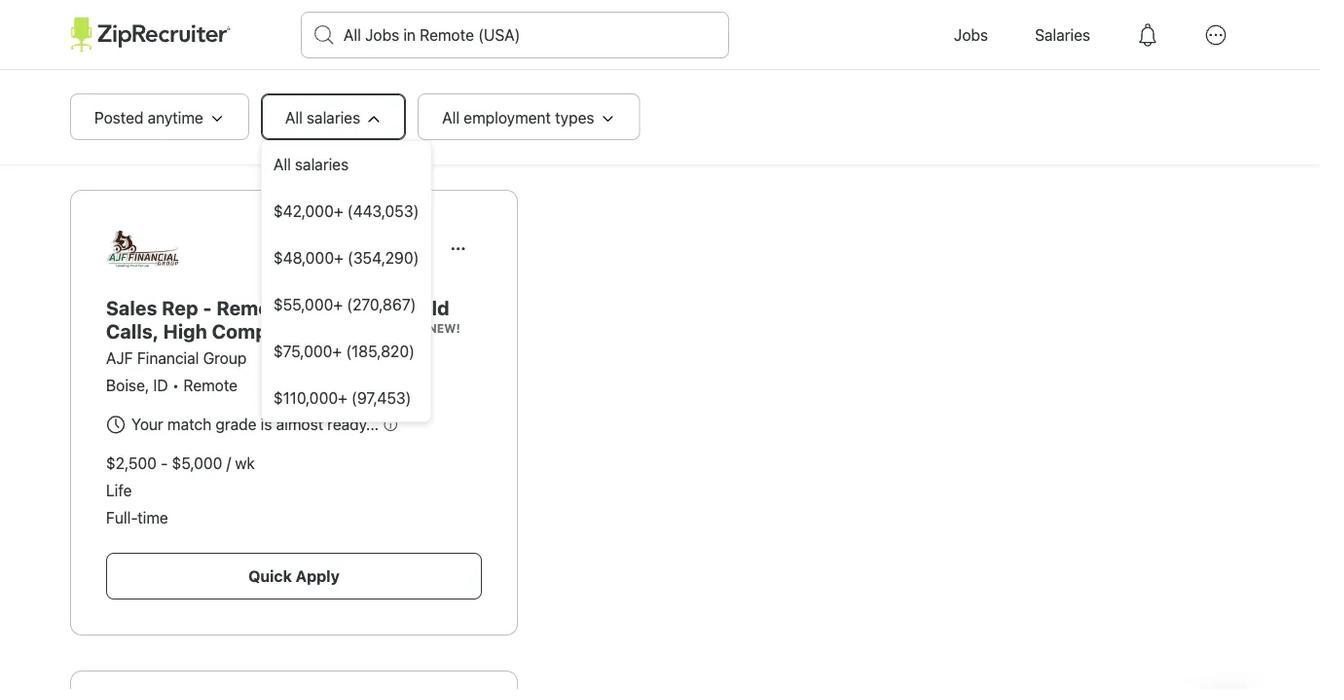 Task type: vqa. For each thing, say whether or not it's contained in the screenshot.
2nd "PHIL AVATAR" from the top
no



Task type: locate. For each thing, give the bounding box(es) containing it.
1 vertical spatial -
[[161, 454, 168, 473]]

all inside button
[[274, 155, 291, 174]]

quick apply
[[249, 567, 340, 586]]

salaries up $42,000+
[[295, 155, 349, 174]]

remote,
[[217, 296, 295, 319]]

$110,000+
[[274, 389, 348, 408]]

all salaries up (usa)
[[285, 109, 360, 127]]

$75,000+ (185,820)
[[274, 342, 415, 361]]

sales rep - remote, no exp, no cold calls, high comp, training, bonus
[[106, 296, 450, 342]]

salaries for anytime
[[307, 109, 360, 127]]

563,757
[[70, 146, 128, 164]]

no up training,
[[300, 296, 326, 319]]

id
[[153, 376, 168, 395]]

0 horizontal spatial no
[[300, 296, 326, 319]]

all salaries
[[285, 109, 360, 127], [274, 155, 349, 174]]

sales rep - remote, no exp, no cold calls, high comp, training, bonus image
[[106, 226, 185, 273]]

$42,000+ (443,053) button
[[262, 188, 431, 235]]

quick apply button
[[106, 553, 482, 600]]

all salaries button
[[261, 93, 406, 140]]

0 vertical spatial jobs
[[109, 106, 163, 138]]

all jobs 563,757 jobs found in remote (usa)
[[70, 106, 328, 164]]

salaries
[[307, 109, 360, 127], [295, 155, 349, 174]]

quick
[[249, 567, 292, 586]]

match
[[167, 415, 212, 434]]

notifications image
[[1126, 13, 1171, 57]]

all inside popup button
[[285, 109, 303, 127]]

is
[[261, 415, 272, 434]]

salaries inside button
[[295, 155, 349, 174]]

- inside "$2,500 - $5,000 / wk life full-time"
[[161, 454, 168, 473]]

menu image
[[1194, 13, 1239, 57]]

1 horizontal spatial -
[[203, 296, 212, 319]]

ajf financial group boise, id • remote
[[106, 349, 247, 395]]

remote
[[227, 146, 281, 164], [183, 376, 238, 395]]

all
[[70, 106, 103, 138], [285, 109, 303, 127], [442, 109, 460, 127], [274, 155, 291, 174]]

jobs
[[109, 106, 163, 138], [132, 146, 162, 164]]

- left $5,000
[[161, 454, 168, 473]]

jobs
[[954, 26, 989, 44]]

remote down the group
[[183, 376, 238, 395]]

1 vertical spatial all salaries
[[274, 155, 349, 174]]

sales
[[106, 296, 157, 319]]

1 no from the left
[[300, 296, 326, 319]]

remote inside all jobs 563,757 jobs found in remote (usa)
[[227, 146, 281, 164]]

remote right in
[[227, 146, 281, 164]]

all employment types
[[442, 109, 594, 127]]

1 vertical spatial salaries
[[295, 155, 349, 174]]

Search job title or keyword search field
[[302, 13, 728, 57]]

jobs up 563,757
[[109, 106, 163, 138]]

all salaries inside button
[[274, 155, 349, 174]]

$2,500
[[106, 454, 157, 473]]

all up (usa)
[[285, 109, 303, 127]]

salaries link
[[1012, 0, 1114, 70]]

ajf
[[106, 349, 133, 368]]

-
[[203, 296, 212, 319], [161, 454, 168, 473]]

(97,453)
[[352, 389, 411, 408]]

all left employment
[[442, 109, 460, 127]]

all inside all jobs 563,757 jobs found in remote (usa)
[[70, 106, 103, 138]]

all up 563,757
[[70, 106, 103, 138]]

ziprecruiter image
[[70, 18, 231, 53]]

1 horizontal spatial no
[[375, 296, 402, 319]]

no
[[300, 296, 326, 319], [375, 296, 402, 319]]

0 horizontal spatial -
[[161, 454, 168, 473]]

0 vertical spatial all salaries
[[285, 109, 360, 127]]

$110,000+ (97,453)
[[274, 389, 411, 408]]

no up "bonus"
[[375, 296, 402, 319]]

0 vertical spatial -
[[203, 296, 212, 319]]

None button
[[435, 226, 482, 273]]

0 vertical spatial salaries
[[307, 109, 360, 127]]

full-
[[106, 509, 138, 527]]

$48,000+ (354,290)
[[274, 249, 419, 267]]

almost
[[276, 415, 323, 434]]

- right rep
[[203, 296, 212, 319]]

boise,
[[106, 376, 149, 395]]

salaries
[[1035, 26, 1091, 44]]

all inside dropdown button
[[442, 109, 460, 127]]

1 vertical spatial remote
[[183, 376, 238, 395]]

remote inside ajf financial group boise, id • remote
[[183, 376, 238, 395]]

jobs down the posted anytime
[[132, 146, 162, 164]]

•
[[172, 376, 179, 395]]

$42,000+
[[274, 202, 343, 221]]

(usa)
[[285, 146, 328, 164]]

all salaries inside popup button
[[285, 109, 360, 127]]

0 vertical spatial remote
[[227, 146, 281, 164]]

jobs link
[[931, 0, 1012, 70]]

(443,053)
[[347, 202, 419, 221]]

all up $42,000+
[[274, 155, 291, 174]]

rep
[[162, 296, 198, 319]]

salaries up (usa)
[[307, 109, 360, 127]]

posted
[[94, 109, 144, 127]]

high
[[163, 319, 207, 342]]

exp,
[[330, 296, 371, 319]]

salaries inside popup button
[[307, 109, 360, 127]]

anytime
[[148, 109, 203, 127]]

types
[[555, 109, 594, 127]]

found
[[166, 146, 207, 164]]

apply
[[296, 567, 340, 586]]

wk
[[235, 454, 255, 473]]

all salaries up $42,000+
[[274, 155, 349, 174]]



Task type: describe. For each thing, give the bounding box(es) containing it.
employment
[[464, 109, 551, 127]]

posted anytime
[[94, 109, 203, 127]]

all salaries for salaries
[[274, 155, 349, 174]]

life
[[106, 482, 132, 500]]

$75,000+
[[274, 342, 342, 361]]

(354,290)
[[348, 249, 419, 267]]

$55,000+
[[274, 296, 343, 314]]

1 vertical spatial jobs
[[132, 146, 162, 164]]

all for all employment types dropdown button
[[442, 109, 460, 127]]

all for all salaries popup button
[[285, 109, 303, 127]]

time
[[138, 509, 168, 527]]

$55,000+ (270,867) button
[[262, 281, 431, 328]]

comp,
[[212, 319, 273, 342]]

training,
[[278, 319, 360, 342]]

calls,
[[106, 319, 159, 342]]

$2,500 - $5,000 / wk life full-time
[[106, 454, 255, 527]]

ajf financial group link
[[106, 349, 247, 368]]

save job for later image
[[400, 238, 424, 261]]

boise, id link
[[106, 376, 168, 395]]

salaries for salaries
[[295, 155, 349, 174]]

2 no from the left
[[375, 296, 402, 319]]

/
[[227, 454, 231, 473]]

bonus
[[365, 319, 424, 342]]

(270,867)
[[347, 296, 416, 314]]

your match grade is almost ready... button
[[104, 409, 398, 440]]

$55,000+ (270,867)
[[274, 296, 416, 314]]

financial
[[137, 349, 199, 368]]

all salaries button
[[262, 141, 431, 188]]

remote for financial
[[183, 376, 238, 395]]

posted anytime button
[[70, 93, 249, 140]]

remote for jobs
[[227, 146, 281, 164]]

- inside sales rep - remote, no exp, no cold calls, high comp, training, bonus
[[203, 296, 212, 319]]

$42,000+ (443,053)
[[274, 202, 419, 221]]

group
[[203, 349, 247, 368]]

ready...
[[327, 415, 379, 434]]

cold
[[406, 296, 450, 319]]

$75,000+ (185,820) button
[[262, 328, 431, 375]]

grade
[[216, 415, 257, 434]]

in
[[211, 146, 223, 164]]

(185,820)
[[346, 342, 415, 361]]

all for all salaries button
[[274, 155, 291, 174]]

all employment types button
[[418, 93, 640, 140]]

$48,000+ (354,290) button
[[262, 235, 431, 281]]

main element
[[70, 0, 1250, 70]]

$48,000+
[[274, 249, 344, 267]]

$110,000+ (97,453) button
[[262, 375, 431, 422]]

all salaries for anytime
[[285, 109, 360, 127]]

new!
[[428, 321, 460, 335]]

your match grade is almost ready...
[[131, 415, 379, 434]]

$5,000
[[172, 454, 222, 473]]

your
[[131, 415, 163, 434]]



